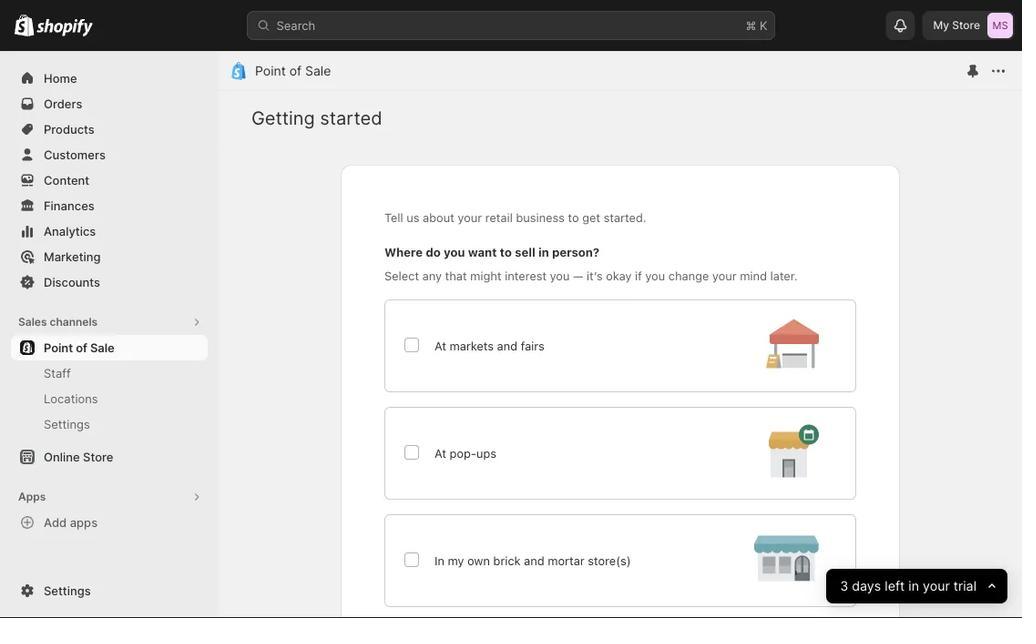 Task type: vqa. For each thing, say whether or not it's contained in the screenshot.
with
no



Task type: describe. For each thing, give the bounding box(es) containing it.
staff link
[[11, 361, 208, 386]]

1 horizontal spatial sale
[[305, 63, 331, 79]]

locations
[[44, 392, 98, 406]]

my
[[934, 19, 950, 32]]

3
[[840, 579, 849, 595]]

1 settings link from the top
[[11, 412, 208, 437]]

online store
[[44, 450, 113, 464]]

1 settings from the top
[[44, 417, 90, 432]]

content
[[44, 173, 89, 187]]

1 horizontal spatial point of sale
[[255, 63, 331, 79]]

marketing
[[44, 250, 101, 264]]

finances link
[[11, 193, 208, 219]]

marketing link
[[11, 244, 208, 270]]

orders link
[[11, 91, 208, 117]]

your
[[923, 579, 950, 595]]

my store
[[934, 19, 981, 32]]

analytics
[[44, 224, 96, 238]]

0 vertical spatial point
[[255, 63, 286, 79]]

online store link
[[11, 445, 208, 470]]

1 vertical spatial of
[[76, 341, 87, 355]]

⌘
[[746, 18, 757, 32]]

channels
[[50, 316, 98, 329]]

⌘ k
[[746, 18, 768, 32]]

2 settings from the top
[[44, 584, 91, 598]]

apps
[[70, 516, 98, 530]]

days
[[852, 579, 881, 595]]

getting started
[[252, 107, 382, 129]]

products
[[44, 122, 95, 136]]

0 horizontal spatial shopify image
[[15, 14, 34, 36]]

home link
[[11, 66, 208, 91]]

1 horizontal spatial of
[[290, 63, 302, 79]]

online store button
[[0, 445, 219, 470]]

customers link
[[11, 142, 208, 168]]

search
[[277, 18, 316, 32]]

1 vertical spatial point
[[44, 341, 73, 355]]



Task type: locate. For each thing, give the bounding box(es) containing it.
store inside button
[[83, 450, 113, 464]]

0 horizontal spatial point of sale
[[44, 341, 115, 355]]

apps
[[18, 491, 46, 504]]

3 days left in your trial button
[[826, 570, 1008, 604]]

online
[[44, 450, 80, 464]]

3 days left in your trial
[[840, 579, 977, 595]]

sale up getting started
[[305, 63, 331, 79]]

point of sale link
[[255, 63, 331, 79], [11, 335, 208, 361]]

products link
[[11, 117, 208, 142]]

0 horizontal spatial of
[[76, 341, 87, 355]]

started
[[320, 107, 382, 129]]

add apps
[[44, 516, 98, 530]]

my store image
[[988, 13, 1013, 38]]

settings down locations
[[44, 417, 90, 432]]

settings link up online store button
[[11, 412, 208, 437]]

1 horizontal spatial shopify image
[[37, 19, 93, 37]]

point down 'sales channels'
[[44, 341, 73, 355]]

point of sale link down channels
[[11, 335, 208, 361]]

customers
[[44, 148, 106, 162]]

left
[[885, 579, 905, 595]]

0 horizontal spatial point of sale link
[[11, 335, 208, 361]]

1 vertical spatial settings
[[44, 584, 91, 598]]

getting
[[252, 107, 315, 129]]

discounts link
[[11, 270, 208, 295]]

icon for point of sale image
[[230, 62, 248, 80]]

k
[[760, 18, 768, 32]]

point
[[255, 63, 286, 79], [44, 341, 73, 355]]

add apps button
[[11, 510, 208, 536]]

content link
[[11, 168, 208, 193]]

shopify image
[[15, 14, 34, 36], [37, 19, 93, 37]]

1 vertical spatial point of sale
[[44, 341, 115, 355]]

trial
[[954, 579, 977, 595]]

point of sale link down search
[[255, 63, 331, 79]]

0 vertical spatial of
[[290, 63, 302, 79]]

store right my
[[953, 19, 981, 32]]

finances
[[44, 199, 95, 213]]

settings
[[44, 417, 90, 432], [44, 584, 91, 598]]

of
[[290, 63, 302, 79], [76, 341, 87, 355]]

sale
[[305, 63, 331, 79], [90, 341, 115, 355]]

1 horizontal spatial point
[[255, 63, 286, 79]]

settings link down add apps button
[[11, 579, 208, 604]]

point of sale down channels
[[44, 341, 115, 355]]

add
[[44, 516, 67, 530]]

1 horizontal spatial store
[[953, 19, 981, 32]]

sale down the sales channels button
[[90, 341, 115, 355]]

sales channels button
[[11, 310, 208, 335]]

point of sale
[[255, 63, 331, 79], [44, 341, 115, 355]]

0 vertical spatial sale
[[305, 63, 331, 79]]

0 horizontal spatial point
[[44, 341, 73, 355]]

discounts
[[44, 275, 100, 289]]

sales channels
[[18, 316, 98, 329]]

0 vertical spatial settings link
[[11, 412, 208, 437]]

1 vertical spatial store
[[83, 450, 113, 464]]

apps button
[[11, 485, 208, 510]]

store
[[953, 19, 981, 32], [83, 450, 113, 464]]

0 vertical spatial settings
[[44, 417, 90, 432]]

0 horizontal spatial sale
[[90, 341, 115, 355]]

point of sale down search
[[255, 63, 331, 79]]

store for my store
[[953, 19, 981, 32]]

0 horizontal spatial store
[[83, 450, 113, 464]]

in
[[909, 579, 919, 595]]

1 horizontal spatial point of sale link
[[255, 63, 331, 79]]

0 vertical spatial point of sale link
[[255, 63, 331, 79]]

0 vertical spatial store
[[953, 19, 981, 32]]

point right icon for point of sale
[[255, 63, 286, 79]]

store for online store
[[83, 450, 113, 464]]

2 settings link from the top
[[11, 579, 208, 604]]

of down search
[[290, 63, 302, 79]]

sales
[[18, 316, 47, 329]]

analytics link
[[11, 219, 208, 244]]

of down channels
[[76, 341, 87, 355]]

settings link
[[11, 412, 208, 437], [11, 579, 208, 604]]

1 vertical spatial settings link
[[11, 579, 208, 604]]

locations link
[[11, 386, 208, 412]]

0 vertical spatial point of sale
[[255, 63, 331, 79]]

home
[[44, 71, 77, 85]]

store right online
[[83, 450, 113, 464]]

orders
[[44, 97, 82, 111]]

staff
[[44, 366, 71, 381]]

1 vertical spatial sale
[[90, 341, 115, 355]]

settings down add apps on the bottom left of the page
[[44, 584, 91, 598]]

1 vertical spatial point of sale link
[[11, 335, 208, 361]]



